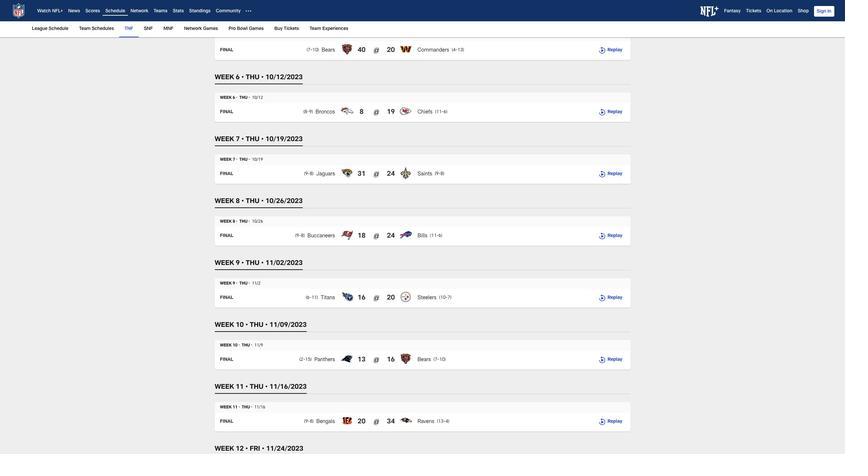 Task type: locate. For each thing, give the bounding box(es) containing it.
2 vertical spatial nfl at image
[[372, 357, 380, 365]]

nfl replay image for 16
[[599, 357, 607, 365]]

2 final from the top
[[220, 110, 233, 115]]

thu · for 8
[[239, 220, 250, 224]]

final down 5 ·
[[220, 48, 233, 53]]

pro bowl games
[[229, 27, 264, 31]]

7 final from the top
[[220, 420, 233, 425]]

(9- for 31
[[304, 172, 310, 177]]

nfl at image left the 19
[[372, 109, 380, 117]]

week left 8 ·
[[220, 220, 232, 224]]

tickets right buy at the left
[[284, 27, 299, 31]]

1 nfl replay image from the top
[[599, 47, 607, 55]]

(9- left jaguars
[[304, 172, 310, 177]]

2 nfl at image from the top
[[372, 295, 380, 303]]

6) for 19
[[444, 110, 448, 115]]

1 nfl at image from the top
[[372, 233, 380, 241]]

week for week 11 · thu · 11/16
[[220, 406, 232, 410]]

on location link
[[767, 9, 793, 14]]

1 horizontal spatial 6)
[[444, 110, 448, 115]]

9
[[236, 261, 240, 267]]

11)
[[312, 296, 318, 301]]

chiefs logo image
[[399, 105, 412, 118]]

week left 5 on the left top
[[215, 13, 234, 19]]

(9-8) left jaguars
[[304, 172, 314, 177]]

3 replay from the top
[[608, 172, 623, 177]]

0 vertical spatial 6)
[[444, 110, 448, 115]]

11/09/2023
[[270, 323, 307, 329]]

3 nfl at image from the top
[[372, 171, 380, 179]]

5 final from the top
[[220, 296, 233, 301]]

schedules
[[92, 27, 114, 31]]

week for week 8 · thu · 10/26
[[220, 220, 232, 224]]

week left 6 ·
[[220, 96, 232, 100]]

(2-15)
[[300, 358, 312, 363]]

thu right the 10
[[250, 323, 264, 329]]

8) right saints
[[441, 172, 445, 177]]

0 vertical spatial (11-
[[435, 110, 444, 115]]

6 replay from the top
[[608, 358, 623, 363]]

week left the 10
[[215, 323, 234, 329]]

final
[[220, 48, 233, 53], [220, 110, 233, 115], [220, 172, 233, 177], [220, 234, 233, 239], [220, 296, 233, 301], [220, 358, 233, 363], [220, 420, 233, 425]]

6 final from the top
[[220, 358, 233, 363]]

(9-8) for 31
[[304, 172, 314, 177]]

(9- right saints
[[435, 172, 441, 177]]

replay for 18
[[608, 234, 623, 239]]

standings link
[[189, 9, 211, 14]]

games up 10/5
[[249, 27, 264, 31]]

8) left bengals
[[310, 420, 314, 425]]

titans
[[321, 296, 335, 301]]

replay for 40
[[608, 48, 623, 53]]

6 replay link from the top
[[599, 357, 623, 365]]

replay for 13
[[608, 358, 623, 363]]

final down 11 ·
[[220, 420, 233, 425]]

(9-8) right saints
[[435, 172, 445, 177]]

• right 5 on the left top
[[242, 13, 244, 19]]

nfl at image
[[372, 47, 380, 55], [372, 109, 380, 117], [372, 171, 380, 179], [372, 419, 380, 427]]

24 for 31
[[387, 171, 395, 178]]

nfl replay image
[[599, 109, 607, 117], [599, 171, 607, 179], [599, 233, 607, 241], [599, 295, 607, 303], [599, 419, 607, 427]]

0 vertical spatial bears
[[322, 48, 335, 53]]

on location
[[767, 9, 793, 14]]

4 nfl replay image from the top
[[599, 295, 607, 303]]

1 vertical spatial bears logo image
[[399, 353, 412, 366]]

20 for 40
[[387, 47, 395, 54]]

• up 10/26
[[261, 199, 264, 205]]

snf
[[144, 27, 153, 31]]

(9- for 24
[[435, 172, 441, 177]]

nfl at image left steelers logo
[[372, 295, 380, 303]]

10/26
[[252, 220, 263, 224]]

bears logo image
[[340, 43, 354, 56], [399, 353, 412, 366]]

(9- left 'buccaneers'
[[295, 234, 301, 239]]

nfl at image for 34
[[372, 419, 380, 427]]

•
[[242, 13, 244, 19], [261, 13, 264, 19], [242, 75, 244, 81], [261, 75, 264, 81], [242, 137, 244, 143], [261, 137, 264, 143], [242, 199, 244, 205], [261, 199, 264, 205], [242, 261, 244, 267], [261, 261, 264, 267], [246, 323, 248, 329], [265, 323, 268, 329], [246, 385, 248, 391], [265, 385, 268, 391], [246, 447, 248, 453], [262, 447, 265, 453]]

replay
[[608, 48, 623, 53], [608, 110, 623, 115], [608, 172, 623, 177], [608, 234, 623, 239], [608, 296, 623, 301], [608, 358, 623, 363], [608, 420, 623, 425]]

(9-8) for 24
[[435, 172, 445, 177]]

5 nfl replay image from the top
[[599, 419, 607, 427]]

week left the 9
[[215, 261, 234, 267]]

final for 10
[[220, 358, 233, 363]]

2 nfl at image from the top
[[372, 109, 380, 117]]

(4-13)
[[452, 48, 464, 53]]

week left 7
[[215, 137, 234, 143]]

(7- for 16
[[434, 358, 439, 363]]

1 horizontal spatial tickets
[[746, 9, 762, 14]]

week 8 • thu • 10/26/2023
[[215, 199, 303, 205]]

1 vertical spatial (11-
[[430, 234, 439, 239]]

(9-
[[304, 172, 310, 177], [435, 172, 441, 177], [295, 234, 301, 239], [304, 420, 310, 425]]

replay for 31
[[608, 172, 623, 177]]

nfl at image right 13
[[372, 357, 380, 365]]

0 horizontal spatial 8
[[236, 199, 240, 205]]

final for 6
[[220, 110, 233, 115]]

week for week 9 • thu • 11/02/2023
[[215, 261, 234, 267]]

nfl+
[[52, 9, 63, 14]]

3 nfl replay image from the top
[[599, 233, 607, 241]]

3 nfl at image from the top
[[372, 357, 380, 365]]

0 horizontal spatial games
[[203, 27, 218, 31]]

1 replay link from the top
[[599, 47, 623, 55]]

20 for 16
[[387, 295, 395, 302]]

0 vertical spatial 20
[[387, 47, 395, 54]]

thu ·
[[239, 34, 250, 38], [239, 96, 250, 100], [239, 158, 250, 162], [239, 220, 250, 224], [239, 282, 250, 286], [242, 344, 252, 348], [242, 406, 252, 410]]

2 replay link from the top
[[599, 109, 623, 117]]

1 horizontal spatial (7-10)
[[434, 358, 446, 363]]

thu up 10/26
[[246, 199, 260, 205]]

20 right bengals logo
[[358, 419, 366, 426]]

(11-
[[435, 110, 444, 115], [430, 234, 439, 239]]

0 vertical spatial tickets
[[746, 9, 762, 14]]

0 vertical spatial 8
[[360, 109, 364, 116]]

final down 8 ·
[[220, 234, 233, 239]]

(2-
[[300, 358, 305, 363]]

13
[[358, 357, 366, 364]]

week left 11
[[215, 385, 234, 391]]

2 nfl replay image from the top
[[599, 171, 607, 179]]

1 vertical spatial network
[[184, 27, 202, 31]]

0 vertical spatial nfl at image
[[372, 233, 380, 241]]

1 horizontal spatial 16
[[387, 357, 395, 364]]

steelers logo image
[[399, 291, 412, 304]]

week for week 5 • thu • 10/05/2023
[[215, 13, 234, 19]]

ravens
[[418, 420, 434, 425]]

(11-6) right bills at bottom
[[430, 234, 443, 239]]

thu
[[246, 13, 260, 19], [246, 75, 260, 81], [246, 137, 260, 143], [246, 199, 260, 205], [246, 261, 260, 267], [250, 323, 264, 329], [250, 385, 264, 391]]

(7-10)
[[307, 48, 319, 53], [434, 358, 446, 363]]

thu · right 6 ·
[[239, 96, 250, 100]]

buy tickets link
[[272, 21, 302, 37]]

1 team from the left
[[79, 27, 91, 31]]

nfl replay image for 18
[[599, 233, 607, 241]]

replay for 20
[[608, 420, 623, 425]]

1 nfl at image from the top
[[372, 47, 380, 55]]

2 games from the left
[[249, 27, 264, 31]]

0 horizontal spatial 10)
[[312, 48, 319, 53]]

5 replay from the top
[[608, 296, 623, 301]]

6) right bills at bottom
[[439, 234, 443, 239]]

replay link for 16
[[599, 295, 623, 303]]

24 left bills logo
[[387, 233, 395, 240]]

13)
[[458, 48, 464, 53]]

(11-6) right 'chiefs'
[[435, 110, 448, 115]]

nfl at image for 16
[[372, 295, 380, 303]]

1 horizontal spatial network
[[184, 27, 202, 31]]

2 team from the left
[[310, 27, 321, 31]]

1 horizontal spatial (7-
[[434, 358, 439, 363]]

7 ·
[[233, 158, 237, 162]]

nfl replay image for 8
[[599, 109, 607, 117]]

(9-8) for 18
[[295, 234, 305, 239]]

(9-8) left bengals
[[304, 420, 314, 425]]

1 vertical spatial 8
[[236, 199, 240, 205]]

nfl shield image
[[11, 3, 27, 19]]

(6-
[[306, 296, 312, 301]]

tickets left on
[[746, 9, 762, 14]]

1 horizontal spatial 8
[[360, 109, 364, 116]]

thu · for 5
[[239, 34, 250, 38]]

network up snf
[[131, 9, 148, 14]]

0 horizontal spatial team
[[79, 27, 91, 31]]

24 left saints logo
[[387, 171, 395, 178]]

0 vertical spatial (7-
[[307, 48, 312, 53]]

thu for 7
[[246, 137, 260, 143]]

1 horizontal spatial team
[[310, 27, 321, 31]]

games down standings 'link'
[[203, 27, 218, 31]]

1 horizontal spatial bears logo image
[[399, 353, 412, 366]]

thu right 6
[[246, 75, 260, 81]]

1 vertical spatial 24
[[387, 233, 395, 240]]

0 horizontal spatial schedule
[[49, 27, 68, 31]]

4 replay link from the top
[[599, 233, 623, 241]]

0 horizontal spatial 6)
[[439, 234, 443, 239]]

12
[[236, 447, 244, 453]]

8 right broncos logo
[[360, 109, 364, 116]]

3 replay link from the top
[[599, 171, 623, 179]]

1 vertical spatial (7-10)
[[434, 358, 446, 363]]

1 nfl replay image from the top
[[599, 109, 607, 117]]

10/12
[[252, 96, 263, 100]]

0 horizontal spatial (7-
[[307, 48, 312, 53]]

16 for bears
[[387, 357, 395, 364]]

0 horizontal spatial 16
[[358, 295, 366, 302]]

1 24 from the top
[[387, 171, 395, 178]]

0 vertical spatial schedule
[[105, 9, 125, 14]]

team inside 'link'
[[310, 27, 321, 31]]

34
[[387, 419, 395, 426]]

nfl replay image
[[599, 47, 607, 55], [599, 357, 607, 365]]

(13-
[[437, 420, 446, 425]]

0 vertical spatial (7-10)
[[307, 48, 319, 53]]

nfl at image for 18
[[372, 233, 380, 241]]

3 final from the top
[[220, 172, 233, 177]]

replay for 8
[[608, 110, 623, 115]]

team schedules
[[79, 27, 114, 31]]

week 7 • thu • 10/19/2023
[[215, 137, 303, 143]]

16 right 13
[[387, 357, 395, 364]]

schedule up schedules
[[105, 9, 125, 14]]

• right fri
[[262, 447, 265, 453]]

thu up "pro bowl games" at the left
[[246, 13, 260, 19]]

4 nfl at image from the top
[[372, 419, 380, 427]]

2 replay from the top
[[608, 110, 623, 115]]

team experiences link
[[307, 21, 351, 37]]

16 right titans logo
[[358, 295, 366, 302]]

replay link for 31
[[599, 171, 623, 179]]

final for 5
[[220, 48, 233, 53]]

1 final from the top
[[220, 48, 233, 53]]

final down 6 ·
[[220, 110, 233, 115]]

• right 11
[[246, 385, 248, 391]]

(11- for 19
[[435, 110, 444, 115]]

0 vertical spatial nfl replay image
[[599, 47, 607, 55]]

week for week 8 • thu • 10/26/2023
[[215, 199, 234, 205]]

1 vertical spatial nfl replay image
[[599, 357, 607, 365]]

5 replay link from the top
[[599, 295, 623, 303]]

(7-10) for 40
[[307, 48, 319, 53]]

nfl at image left 34
[[372, 419, 380, 427]]

2 nfl replay image from the top
[[599, 357, 607, 365]]

7 replay from the top
[[608, 420, 623, 425]]

thu · right "7 ·"
[[239, 158, 250, 162]]

8)
[[310, 172, 314, 177], [441, 172, 445, 177], [301, 234, 305, 239], [310, 420, 314, 425]]

8) for 20
[[310, 420, 314, 425]]

1 vertical spatial nfl at image
[[372, 295, 380, 303]]

nfl at image right "40"
[[372, 47, 380, 55]]

watch nfl+ link
[[37, 9, 63, 14]]

stats
[[173, 9, 184, 14]]

week left 6
[[215, 75, 234, 81]]

10/05/2023
[[266, 13, 303, 19]]

week left 5 ·
[[220, 34, 232, 38]]

thu right the 9
[[246, 261, 260, 267]]

nfl at image right "31"
[[372, 171, 380, 179]]

nfl at image right 18
[[372, 233, 380, 241]]

0 horizontal spatial bears
[[322, 48, 335, 53]]

1 horizontal spatial games
[[249, 27, 264, 31]]

11/9
[[254, 344, 263, 348]]

1 vertical spatial schedule
[[49, 27, 68, 31]]

final down 9 ·
[[220, 296, 233, 301]]

(11- right 'chiefs'
[[435, 110, 444, 115]]

thu · right 10 ·
[[242, 344, 252, 348]]

6 ·
[[233, 96, 237, 100]]

week 9 · thu · 11/2
[[220, 282, 261, 286]]

0 vertical spatial 16
[[358, 295, 366, 302]]

6) right 'chiefs'
[[444, 110, 448, 115]]

9)
[[309, 110, 313, 115]]

replay link for 18
[[599, 233, 623, 241]]

20
[[387, 47, 395, 54], [387, 295, 395, 302], [358, 419, 366, 426]]

bills logo image
[[399, 229, 412, 242]]

16
[[358, 295, 366, 302], [387, 357, 395, 364]]

2 vertical spatial 20
[[358, 419, 366, 426]]

final down "7 ·"
[[220, 172, 233, 177]]

nfl at image
[[372, 233, 380, 241], [372, 295, 380, 303], [372, 357, 380, 365]]

(9- left bengals
[[304, 420, 310, 425]]

week for week 10 · thu · 11/9
[[220, 344, 232, 348]]

nfl replay image for 20
[[599, 419, 607, 427]]

0 horizontal spatial network
[[131, 9, 148, 14]]

sign in
[[817, 9, 832, 14]]

10/19/2023
[[266, 137, 303, 143]]

11/2
[[252, 282, 261, 286]]

8 up 8 ·
[[236, 199, 240, 205]]

8
[[360, 109, 364, 116], [236, 199, 240, 205]]

bowl
[[237, 27, 248, 31]]

(11-6) for 24
[[430, 234, 443, 239]]

8) for 31
[[310, 172, 314, 177]]

week up 8 ·
[[215, 199, 234, 205]]

9 ·
[[233, 282, 237, 286]]

8) left jaguars
[[310, 172, 314, 177]]

4 replay from the top
[[608, 234, 623, 239]]

team for team schedules
[[79, 27, 91, 31]]

week left 9 ·
[[220, 282, 232, 286]]

0 vertical spatial (11-6)
[[435, 110, 448, 115]]

team left experiences
[[310, 27, 321, 31]]

6)
[[444, 110, 448, 115], [439, 234, 443, 239]]

• up 11/16
[[265, 385, 268, 391]]

0 horizontal spatial (7-10)
[[307, 48, 319, 53]]

0 vertical spatial bears logo image
[[340, 43, 354, 56]]

4 final from the top
[[220, 234, 233, 239]]

fri
[[250, 447, 260, 453]]

1 horizontal spatial 10)
[[439, 358, 446, 363]]

week left 12
[[215, 447, 234, 453]]

7 replay link from the top
[[599, 419, 623, 427]]

(13-4)
[[437, 420, 449, 425]]

week 11 · thu · 11/16
[[220, 406, 265, 410]]

week left 10 ·
[[220, 344, 232, 348]]

thu · right 9 ·
[[239, 282, 250, 286]]

0 horizontal spatial bears logo image
[[340, 43, 354, 56]]

1 vertical spatial (7-
[[434, 358, 439, 363]]

1 vertical spatial 20
[[387, 295, 395, 302]]

stats link
[[173, 9, 184, 14]]

1 vertical spatial tickets
[[284, 27, 299, 31]]

replay link for 20
[[599, 419, 623, 427]]

1 vertical spatial 10)
[[439, 358, 446, 363]]

watch nfl+
[[37, 9, 63, 14]]

ravens logo image
[[399, 415, 412, 428]]

(9-8) left 'buccaneers'
[[295, 234, 305, 239]]

0 vertical spatial 10)
[[312, 48, 319, 53]]

buy tickets
[[274, 27, 299, 31]]

1 horizontal spatial bears
[[418, 358, 431, 363]]

week
[[215, 13, 234, 19], [220, 34, 232, 38], [215, 75, 234, 81], [220, 96, 232, 100], [215, 137, 234, 143], [220, 158, 232, 162], [215, 199, 234, 205], [220, 220, 232, 224], [215, 261, 234, 267], [220, 282, 232, 286], [215, 323, 234, 329], [220, 344, 232, 348], [215, 385, 234, 391], [220, 406, 232, 410], [215, 447, 234, 453]]

thu right 7
[[246, 137, 260, 143]]

experiences
[[322, 27, 348, 31]]

1 horizontal spatial schedule
[[105, 9, 125, 14]]

10)
[[312, 48, 319, 53], [439, 358, 446, 363]]

2 24 from the top
[[387, 233, 395, 240]]

20 left steelers logo
[[387, 295, 395, 302]]

5 ·
[[233, 34, 237, 38]]

1 vertical spatial (11-6)
[[430, 234, 443, 239]]

10/12/2023
[[266, 75, 303, 81]]

1 vertical spatial 16
[[387, 357, 395, 364]]

20 left commanders logo
[[387, 47, 395, 54]]

thu right 11
[[250, 385, 264, 391]]

(11- right bills at bottom
[[430, 234, 439, 239]]

(11-6)
[[435, 110, 448, 115], [430, 234, 443, 239]]

banner
[[0, 0, 845, 37]]

team left schedules
[[79, 27, 91, 31]]

0 vertical spatial network
[[131, 9, 148, 14]]

0 vertical spatial 24
[[387, 171, 395, 178]]

week for week 9 · thu · 11/2
[[220, 282, 232, 286]]

1 replay from the top
[[608, 48, 623, 53]]

bengals
[[316, 420, 335, 425]]

tickets link
[[746, 9, 762, 14]]

8) left 'buccaneers'
[[301, 234, 305, 239]]

bears logo image for 16
[[399, 353, 412, 366]]

tnf
[[125, 27, 133, 31]]

week left 11 ·
[[220, 406, 232, 410]]

games
[[203, 27, 218, 31], [249, 27, 264, 31]]

final down 10 ·
[[220, 358, 233, 363]]

schedule
[[105, 9, 125, 14], [49, 27, 68, 31]]

10/5
[[252, 34, 261, 38]]

network down 'standings'
[[184, 27, 202, 31]]

6) for 24
[[439, 234, 443, 239]]

• up 10/19 on the top left of the page
[[261, 137, 264, 143]]

week left "7 ·"
[[220, 158, 232, 162]]

1 vertical spatial 6)
[[439, 234, 443, 239]]

week for week 6 · thu · 10/12
[[220, 96, 232, 100]]

jaguars
[[316, 172, 335, 177]]

thu · down "pro bowl games" at the left
[[239, 34, 250, 38]]

0 horizontal spatial tickets
[[284, 27, 299, 31]]

thu for 6
[[246, 75, 260, 81]]

1 vertical spatial bears
[[418, 358, 431, 363]]

thu · right 11 ·
[[242, 406, 252, 410]]

• right 6
[[242, 75, 244, 81]]

(9-8)
[[304, 172, 314, 177], [435, 172, 445, 177], [295, 234, 305, 239], [304, 420, 314, 425]]

nfl at image for 19
[[372, 109, 380, 117]]

thu · right 8 ·
[[239, 220, 250, 224]]

schedule down nfl+
[[49, 27, 68, 31]]



Task type: describe. For each thing, give the bounding box(es) containing it.
thu for 11
[[250, 385, 264, 391]]

panthers
[[314, 358, 335, 363]]

8) for 24
[[441, 172, 445, 177]]

broncos
[[316, 110, 335, 115]]

week 6 · thu · 10/12
[[220, 96, 263, 100]]

11/24/2023
[[266, 447, 303, 453]]

snf link
[[141, 21, 156, 37]]

thu · for 9
[[239, 282, 250, 286]]

week for week 10 • thu • 11/09/2023
[[215, 323, 234, 329]]

15)
[[305, 358, 312, 363]]

league schedule link
[[32, 21, 71, 37]]

titans logo image
[[340, 291, 354, 304]]

• right 7
[[242, 137, 244, 143]]

nfl+ image
[[701, 6, 719, 17]]

schedule link
[[105, 9, 125, 14]]

replay link for 8
[[599, 109, 623, 117]]

31
[[358, 171, 366, 178]]

broncos logo image
[[340, 105, 354, 118]]

16 for titans
[[358, 295, 366, 302]]

week 5 · thu · 10/5
[[220, 34, 261, 38]]

• left 11/09/2023
[[265, 323, 268, 329]]

nfl at image for 20
[[372, 47, 380, 55]]

replay link for 13
[[599, 357, 623, 365]]

(7- for 40
[[307, 48, 312, 53]]

11/16/2023
[[270, 385, 307, 391]]

18
[[358, 233, 366, 240]]

thu · for 7
[[239, 158, 250, 162]]

scores link
[[85, 9, 100, 14]]

1 games from the left
[[203, 27, 218, 31]]

11
[[236, 385, 244, 391]]

final for 8
[[220, 234, 233, 239]]

in
[[828, 9, 832, 14]]

(9- for 18
[[295, 234, 301, 239]]

week 5 • thu • 10/05/2023
[[215, 13, 303, 19]]

team schedules link
[[76, 21, 117, 37]]

team for team experiences
[[310, 27, 321, 31]]

saints
[[418, 172, 432, 177]]

(11- for 24
[[430, 234, 439, 239]]

thu for 9
[[246, 261, 260, 267]]

8 ·
[[233, 220, 237, 224]]

7)
[[448, 296, 452, 301]]

(10-7)
[[439, 296, 452, 301]]

10) for 16
[[439, 358, 446, 363]]

location
[[774, 9, 793, 14]]

• left 11/02/2023
[[261, 261, 264, 267]]

nfl at image for 24
[[372, 171, 380, 179]]

mnf link
[[161, 21, 176, 37]]

network link
[[131, 9, 148, 14]]

week 6 • thu • 10/12/2023
[[215, 75, 303, 81]]

(8-
[[303, 110, 309, 115]]

bears logo image for 40
[[340, 43, 354, 56]]

network for network
[[131, 9, 148, 14]]

7
[[236, 137, 240, 143]]

commanders logo image
[[399, 43, 412, 56]]

replay link for 40
[[599, 47, 623, 55]]

final for 11
[[220, 420, 233, 425]]

11/16
[[254, 406, 265, 410]]

community link
[[216, 9, 241, 14]]

(7-10) for 16
[[434, 358, 446, 363]]

week 7 · thu · 10/19
[[220, 158, 263, 162]]

24 for 18
[[387, 233, 395, 240]]

week 11 • thu • 11/16/2023
[[215, 385, 307, 391]]

(9-8) for 20
[[304, 420, 314, 425]]

week 9 • thu • 11/02/2023
[[215, 261, 303, 267]]

10/26/2023
[[266, 199, 303, 205]]

watch
[[37, 9, 51, 14]]

thu · for 11
[[242, 406, 252, 410]]

banner containing watch nfl+
[[0, 0, 845, 37]]

tickets inside "link"
[[284, 27, 299, 31]]

network for network games
[[184, 27, 202, 31]]

buccaneers logo image
[[340, 229, 354, 242]]

sign in button
[[814, 6, 835, 17]]

commanders
[[418, 48, 449, 53]]

week for week 12 • fri • 11/24/2023
[[215, 447, 234, 453]]

bears for 40
[[322, 48, 335, 53]]

thu for 8
[[246, 199, 260, 205]]

teams
[[154, 9, 168, 14]]

week for week 6 • thu • 10/12/2023
[[215, 75, 234, 81]]

league
[[32, 27, 47, 31]]

news link
[[68, 9, 80, 14]]

8) for 18
[[301, 234, 305, 239]]

(4-
[[452, 48, 458, 53]]

final for 7
[[220, 172, 233, 177]]

week for week 11 • thu • 11/16/2023
[[215, 385, 234, 391]]

chiefs
[[418, 110, 433, 115]]

(11-6) for 19
[[435, 110, 448, 115]]

team experiences
[[310, 27, 348, 31]]

nfl replay image for 16
[[599, 295, 607, 303]]

thu · for 10
[[242, 344, 252, 348]]

schedule inside league schedule link
[[49, 27, 68, 31]]

• right the 10
[[246, 323, 248, 329]]

thu · for 6
[[239, 96, 250, 100]]

dots image
[[246, 8, 251, 14]]

10 ·
[[233, 344, 240, 348]]

bengals logo image
[[340, 415, 354, 428]]

buccaneers
[[308, 234, 335, 239]]

bills
[[418, 234, 428, 239]]

jaguars logo image
[[340, 167, 354, 180]]

replay for 16
[[608, 296, 623, 301]]

fantasy link
[[724, 9, 741, 14]]

sign
[[817, 9, 827, 14]]

5
[[236, 13, 240, 19]]

standings
[[189, 9, 211, 14]]

• right dots image at top left
[[261, 13, 264, 19]]

40
[[358, 47, 366, 54]]

(6-11)
[[306, 296, 318, 301]]

shop link
[[798, 9, 809, 14]]

(10-
[[439, 296, 448, 301]]

network games link
[[181, 21, 221, 37]]

nfl replay image for 31
[[599, 171, 607, 179]]

• right 12
[[246, 447, 248, 453]]

pro bowl games link
[[226, 21, 266, 37]]

4)
[[446, 420, 449, 425]]

scores
[[85, 9, 100, 14]]

thu for 5
[[246, 13, 260, 19]]

panthers logo image
[[340, 353, 354, 366]]

fantasy
[[724, 9, 741, 14]]

shop
[[798, 9, 809, 14]]

• up week 8 · thu · 10/26
[[242, 199, 244, 205]]

• up the 10/12 at the top left of page
[[261, 75, 264, 81]]

week for week 7 · thu · 10/19
[[220, 158, 232, 162]]

6
[[236, 75, 240, 81]]

saints logo image
[[399, 167, 412, 180]]

thu for 10
[[250, 323, 264, 329]]

bears for 16
[[418, 358, 431, 363]]

nfl replay image for 20
[[599, 47, 607, 55]]

league schedule
[[32, 27, 68, 31]]

pro
[[229, 27, 236, 31]]

• right the 9
[[242, 261, 244, 267]]

10) for 40
[[312, 48, 319, 53]]

tnf link
[[122, 21, 136, 37]]

week for week 5 · thu · 10/5
[[220, 34, 232, 38]]

(9- for 20
[[304, 420, 310, 425]]

nfl at image for 13
[[372, 357, 380, 365]]

week for week 7 • thu • 10/19/2023
[[215, 137, 234, 143]]

19
[[387, 109, 395, 116]]

week 10 · thu · 11/9
[[220, 344, 263, 348]]

final for 9
[[220, 296, 233, 301]]

buy
[[274, 27, 283, 31]]



Task type: vqa. For each thing, say whether or not it's contained in the screenshot.
(9- corresponding to 31
yes



